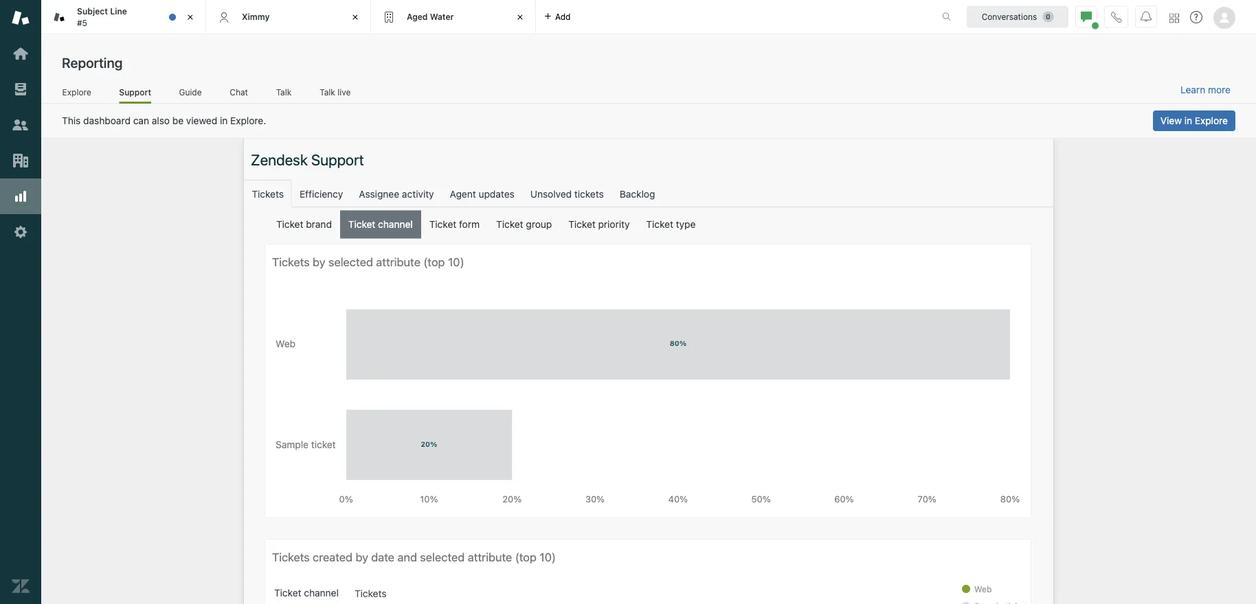 Task type: vqa. For each thing, say whether or not it's contained in the screenshot.
#2
no



Task type: describe. For each thing, give the bounding box(es) containing it.
live
[[338, 87, 351, 97]]

dashboard
[[83, 115, 131, 126]]

can
[[133, 115, 149, 126]]

reporting image
[[12, 188, 30, 206]]

be
[[172, 115, 184, 126]]

talk link
[[276, 87, 292, 102]]

admin image
[[12, 223, 30, 241]]

more
[[1209, 84, 1231, 96]]

line
[[110, 7, 127, 16]]

conversations
[[982, 12, 1038, 22]]

view
[[1161, 115, 1182, 126]]

subject line #5
[[77, 7, 127, 27]]

reporting
[[62, 54, 123, 70]]

learn more link
[[1181, 84, 1231, 96]]

talk for talk
[[276, 87, 292, 97]]

explore link
[[62, 87, 92, 102]]

this dashboard can also be viewed in explore.
[[62, 115, 266, 126]]

zendesk image
[[12, 578, 30, 596]]

1 close image from the left
[[184, 10, 197, 24]]

tabs tab list
[[41, 0, 928, 34]]

organizations image
[[12, 152, 30, 170]]

learn more
[[1181, 84, 1231, 96]]

conversations button
[[967, 6, 1069, 28]]

viewed
[[186, 115, 217, 126]]

guide link
[[179, 87, 202, 102]]



Task type: locate. For each thing, give the bounding box(es) containing it.
in right viewed
[[220, 115, 228, 126]]

0 horizontal spatial close image
[[184, 10, 197, 24]]

#5
[[77, 18, 87, 27]]

support
[[119, 87, 151, 97]]

close image left ximmy on the left of page
[[184, 10, 197, 24]]

0 horizontal spatial explore
[[62, 87, 91, 97]]

talk
[[276, 87, 292, 97], [320, 87, 335, 97]]

1 horizontal spatial in
[[1185, 115, 1193, 126]]

close image
[[514, 10, 527, 24]]

get started image
[[12, 45, 30, 63]]

aged
[[407, 12, 428, 22]]

2 close image from the left
[[349, 10, 362, 24]]

main element
[[0, 0, 41, 605]]

this
[[62, 115, 81, 126]]

talk live link
[[319, 87, 351, 102]]

2 in from the left
[[220, 115, 228, 126]]

also
[[152, 115, 170, 126]]

chat link
[[230, 87, 248, 102]]

chat
[[230, 87, 248, 97]]

talk left live
[[320, 87, 335, 97]]

explore
[[62, 87, 91, 97], [1195, 115, 1228, 126]]

0 horizontal spatial talk
[[276, 87, 292, 97]]

view in explore button
[[1153, 111, 1236, 131]]

zendesk support image
[[12, 9, 30, 27]]

aged water
[[407, 12, 454, 22]]

tab containing subject line
[[41, 0, 206, 34]]

in right view
[[1185, 115, 1193, 126]]

talk live
[[320, 87, 351, 97]]

in
[[1185, 115, 1193, 126], [220, 115, 228, 126]]

subject
[[77, 7, 108, 16]]

in inside button
[[1185, 115, 1193, 126]]

learn
[[1181, 84, 1206, 96]]

customers image
[[12, 116, 30, 134]]

explore up this
[[62, 87, 91, 97]]

button displays agent's chat status as online. image
[[1081, 11, 1092, 22]]

1 talk from the left
[[276, 87, 292, 97]]

notifications image
[[1141, 11, 1152, 22]]

zendesk products image
[[1170, 13, 1180, 23]]

close image left aged at the top left of the page
[[349, 10, 362, 24]]

explore inside button
[[1195, 115, 1228, 126]]

1 horizontal spatial explore
[[1195, 115, 1228, 126]]

talk for talk live
[[320, 87, 335, 97]]

aged water tab
[[371, 0, 536, 34]]

guide
[[179, 87, 202, 97]]

2 talk from the left
[[320, 87, 335, 97]]

add button
[[536, 0, 579, 34]]

views image
[[12, 80, 30, 98]]

1 horizontal spatial close image
[[349, 10, 362, 24]]

add
[[555, 12, 571, 22]]

1 horizontal spatial talk
[[320, 87, 335, 97]]

0 horizontal spatial in
[[220, 115, 228, 126]]

support link
[[119, 87, 151, 104]]

explore down learn more link
[[1195, 115, 1228, 126]]

close image inside ximmy tab
[[349, 10, 362, 24]]

1 vertical spatial explore
[[1195, 115, 1228, 126]]

water
[[430, 12, 454, 22]]

tab
[[41, 0, 206, 34]]

close image
[[184, 10, 197, 24], [349, 10, 362, 24]]

1 in from the left
[[1185, 115, 1193, 126]]

explore.
[[230, 115, 266, 126]]

get help image
[[1191, 11, 1203, 23]]

ximmy tab
[[206, 0, 371, 34]]

talk right chat
[[276, 87, 292, 97]]

view in explore
[[1161, 115, 1228, 126]]

0 vertical spatial explore
[[62, 87, 91, 97]]

ximmy
[[242, 12, 270, 22]]



